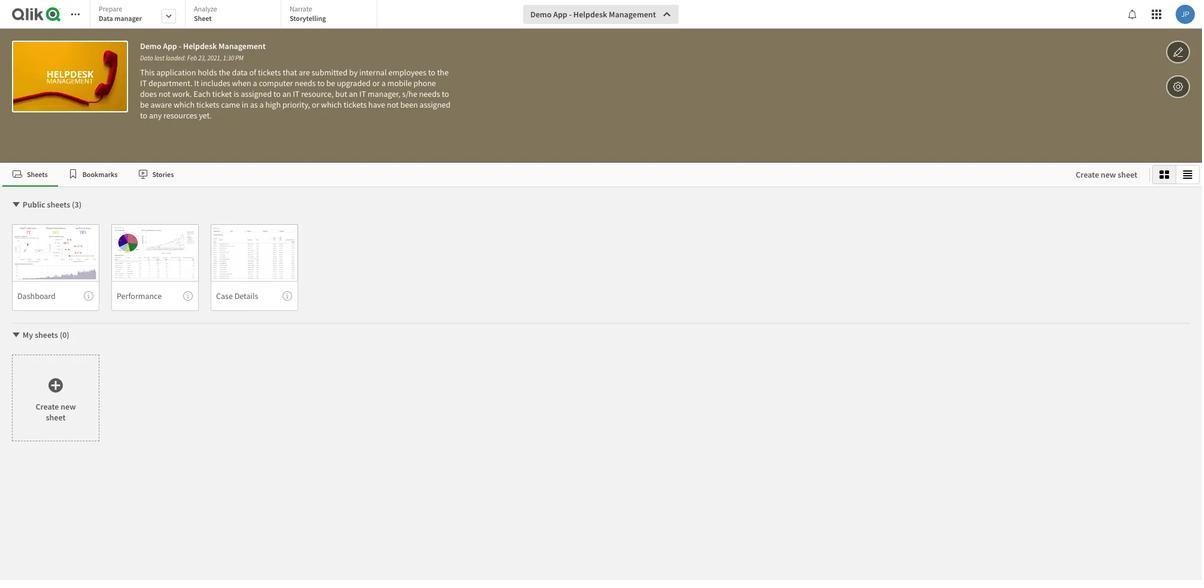 Task type: locate. For each thing, give the bounding box(es) containing it.
0 vertical spatial new
[[1101, 169, 1117, 180]]

it left the resource,
[[293, 89, 300, 99]]

grid view image
[[1160, 170, 1170, 180]]

2 collapse image from the top
[[11, 331, 21, 340]]

upgraded
[[337, 78, 371, 89]]

assigned
[[241, 89, 272, 99], [420, 99, 451, 110]]

data left last
[[140, 54, 153, 62]]

not
[[159, 89, 171, 99], [387, 99, 399, 110]]

1 vertical spatial collapse image
[[11, 331, 21, 340]]

be left but
[[326, 78, 335, 89]]

needs up priority,
[[295, 78, 316, 89]]

needs
[[295, 78, 316, 89], [419, 89, 440, 99]]

1 horizontal spatial create
[[1076, 169, 1100, 180]]

case details menu item
[[211, 281, 298, 311]]

an right high
[[282, 89, 291, 99]]

group
[[1153, 165, 1200, 184]]

0 vertical spatial collapse image
[[11, 200, 21, 210]]

demo app - helpdesk management data last loaded: feb 23, 2021, 1:30 pm this application holds the data of tickets that are submitted by internal employees to the it department. it includes when a computer needs to be upgraded or a mobile phone does not work. each ticket is assigned to an it resource, but an it manager, s/he needs to be aware which tickets came in as a high priority, or which tickets have not been assigned to any resources yet.
[[140, 41, 452, 121]]

0 horizontal spatial demo
[[140, 41, 161, 52]]

a right when
[[253, 78, 257, 89]]

to right phone
[[442, 89, 449, 99]]

a
[[253, 78, 257, 89], [382, 78, 386, 89], [260, 99, 264, 110]]

1 horizontal spatial assigned
[[420, 99, 451, 110]]

not right have
[[387, 99, 399, 110]]

sheets button
[[2, 163, 58, 187]]

sheets
[[27, 170, 48, 179]]

application
[[0, 0, 1203, 581]]

1 vertical spatial helpdesk
[[183, 41, 217, 52]]

0 horizontal spatial new
[[61, 402, 76, 412]]

sheets left (0)
[[35, 330, 58, 341]]

1 horizontal spatial helpdesk
[[574, 9, 607, 20]]

1 horizontal spatial -
[[569, 9, 572, 20]]

any
[[149, 110, 162, 121]]

1 horizontal spatial create new sheet
[[1076, 169, 1138, 180]]

the down 1:30
[[219, 67, 230, 78]]

manager,
[[368, 89, 401, 99]]

1 vertical spatial tab list
[[2, 163, 1064, 187]]

management
[[609, 9, 656, 20], [219, 41, 266, 52]]

0 vertical spatial tab list
[[90, 0, 382, 30]]

1 collapse image from the top
[[11, 200, 21, 210]]

assigned down phone
[[420, 99, 451, 110]]

0 horizontal spatial tooltip
[[84, 292, 93, 301]]

0 vertical spatial management
[[609, 9, 656, 20]]

1 horizontal spatial sheet
[[1118, 169, 1138, 180]]

dashboard sheet is selected. press the spacebar or enter key to open dashboard sheet. use the right and left arrow keys to navigate. element
[[12, 225, 99, 311]]

collapse image
[[11, 200, 21, 210], [11, 331, 21, 340]]

2 an from the left
[[349, 89, 358, 99]]

tab list containing sheets
[[2, 163, 1064, 187]]

not right does
[[159, 89, 171, 99]]

0 horizontal spatial an
[[282, 89, 291, 99]]

0 vertical spatial sheet
[[1118, 169, 1138, 180]]

to
[[428, 67, 436, 78], [318, 78, 325, 89], [274, 89, 281, 99], [442, 89, 449, 99], [140, 110, 147, 121]]

1 vertical spatial sheet
[[46, 412, 66, 423]]

management inside 'demo app - helpdesk management data last loaded: feb 23, 2021, 1:30 pm this application holds the data of tickets that are submitted by internal employees to the it department. it includes when a computer needs to be upgraded or a mobile phone does not work. each ticket is assigned to an it resource, but an it manager, s/he needs to be aware which tickets came in as a high priority, or which tickets have not been assigned to any resources yet.'
[[219, 41, 266, 52]]

came
[[221, 99, 240, 110]]

bookmarks button
[[58, 163, 128, 187]]

1 horizontal spatial the
[[437, 67, 449, 78]]

storytelling
[[290, 14, 326, 23]]

app
[[553, 9, 568, 20], [163, 41, 177, 52]]

tickets left the came
[[196, 99, 219, 110]]

narrate
[[290, 4, 312, 13]]

0 horizontal spatial assigned
[[241, 89, 272, 99]]

be
[[326, 78, 335, 89], [140, 99, 149, 110]]

to right employees
[[428, 67, 436, 78]]

0 horizontal spatial it
[[140, 78, 147, 89]]

app inside button
[[553, 9, 568, 20]]

tooltip inside performance menu item
[[183, 292, 193, 301]]

1 vertical spatial create
[[36, 402, 59, 412]]

0 horizontal spatial data
[[99, 14, 113, 23]]

1 horizontal spatial data
[[140, 54, 153, 62]]

submitted
[[312, 67, 348, 78]]

1 vertical spatial new
[[61, 402, 76, 412]]

2 tooltip from the left
[[183, 292, 193, 301]]

1 vertical spatial -
[[179, 41, 182, 52]]

1 vertical spatial demo
[[140, 41, 161, 52]]

1 horizontal spatial needs
[[419, 89, 440, 99]]

tickets right of
[[258, 67, 281, 78]]

employees
[[389, 67, 427, 78]]

create new sheet button
[[1067, 165, 1148, 184]]

0 horizontal spatial needs
[[295, 78, 316, 89]]

- inside 'demo app - helpdesk management data last loaded: feb 23, 2021, 1:30 pm this application holds the data of tickets that are submitted by internal employees to the it department. it includes when a computer needs to be upgraded or a mobile phone does not work. each ticket is assigned to an it resource, but an it manager, s/he needs to be aware which tickets came in as a high priority, or which tickets have not been assigned to any resources yet.'
[[179, 41, 182, 52]]

internal
[[359, 67, 387, 78]]

includes
[[201, 78, 230, 89]]

it left have
[[360, 89, 366, 99]]

toolbar containing demo app - helpdesk management
[[0, 0, 1203, 163]]

tooltip inside the dashboard menu item
[[84, 292, 93, 301]]

0 horizontal spatial tickets
[[196, 99, 219, 110]]

manager
[[114, 14, 142, 23]]

collapse image left the public
[[11, 200, 21, 210]]

dashboard
[[17, 291, 56, 302]]

application
[[156, 67, 196, 78]]

which down upgraded
[[321, 99, 342, 110]]

demo for demo app - helpdesk management data last loaded: feb 23, 2021, 1:30 pm this application holds the data of tickets that are submitted by internal employees to the it department. it includes when a computer needs to be upgraded or a mobile phone does not work. each ticket is assigned to an it resource, but an it manager, s/he needs to be aware which tickets came in as a high priority, or which tickets have not been assigned to any resources yet.
[[140, 41, 161, 52]]

1 horizontal spatial tooltip
[[183, 292, 193, 301]]

or up have
[[372, 78, 380, 89]]

feb
[[187, 54, 197, 62]]

- for demo app - helpdesk management
[[569, 9, 572, 20]]

it
[[140, 78, 147, 89], [293, 89, 300, 99], [360, 89, 366, 99]]

create inside button
[[1076, 169, 1100, 180]]

sheet
[[1118, 169, 1138, 180], [46, 412, 66, 423]]

when
[[232, 78, 251, 89]]

which right "aware"
[[174, 99, 195, 110]]

0 vertical spatial create
[[1076, 169, 1100, 180]]

0 horizontal spatial create
[[36, 402, 59, 412]]

0 vertical spatial app
[[553, 9, 568, 20]]

tooltip left the performance
[[84, 292, 93, 301]]

data
[[99, 14, 113, 23], [140, 54, 153, 62]]

1 tooltip from the left
[[84, 292, 93, 301]]

the right phone
[[437, 67, 449, 78]]

0 vertical spatial demo
[[531, 9, 552, 20]]

it left department.
[[140, 78, 147, 89]]

assigned right is
[[241, 89, 272, 99]]

helpdesk
[[574, 9, 607, 20], [183, 41, 217, 52]]

1 horizontal spatial which
[[321, 99, 342, 110]]

1 horizontal spatial or
[[372, 78, 380, 89]]

0 vertical spatial be
[[326, 78, 335, 89]]

app options image
[[1173, 80, 1184, 94]]

management inside demo app - helpdesk management button
[[609, 9, 656, 20]]

an
[[282, 89, 291, 99], [349, 89, 358, 99]]

3 tooltip from the left
[[283, 292, 292, 301]]

new inside create new sheet
[[61, 402, 76, 412]]

0 horizontal spatial app
[[163, 41, 177, 52]]

computer
[[259, 78, 293, 89]]

23,
[[198, 54, 206, 62]]

1 horizontal spatial new
[[1101, 169, 1117, 180]]

helpdesk for demo app - helpdesk management data last loaded: feb 23, 2021, 1:30 pm this application holds the data of tickets that are submitted by internal employees to the it department. it includes when a computer needs to be upgraded or a mobile phone does not work. each ticket is assigned to an it resource, but an it manager, s/he needs to be aware which tickets came in as a high priority, or which tickets have not been assigned to any resources yet.
[[183, 41, 217, 52]]

in
[[242, 99, 249, 110]]

2 horizontal spatial tooltip
[[283, 292, 292, 301]]

demo app - helpdesk management
[[531, 9, 656, 20]]

tooltip left case
[[183, 292, 193, 301]]

1 vertical spatial sheets
[[35, 330, 58, 341]]

1 horizontal spatial be
[[326, 78, 335, 89]]

1 vertical spatial be
[[140, 99, 149, 110]]

0 horizontal spatial sheet
[[46, 412, 66, 423]]

-
[[569, 9, 572, 20], [179, 41, 182, 52]]

tooltip for performance
[[183, 292, 193, 301]]

demo
[[531, 9, 552, 20], [140, 41, 161, 52]]

helpdesk inside button
[[574, 9, 607, 20]]

1 vertical spatial management
[[219, 41, 266, 52]]

0 horizontal spatial -
[[179, 41, 182, 52]]

tab list containing prepare
[[90, 0, 382, 30]]

tooltip
[[84, 292, 93, 301], [183, 292, 193, 301], [283, 292, 292, 301]]

0 horizontal spatial management
[[219, 41, 266, 52]]

needs right s/he on the top left of page
[[419, 89, 440, 99]]

priority,
[[283, 99, 310, 110]]

0 horizontal spatial the
[[219, 67, 230, 78]]

james peterson image
[[1176, 5, 1195, 24]]

1 vertical spatial app
[[163, 41, 177, 52]]

create new sheet
[[1076, 169, 1138, 180], [36, 402, 76, 423]]

0 vertical spatial -
[[569, 9, 572, 20]]

tooltip right details
[[283, 292, 292, 301]]

or
[[372, 78, 380, 89], [312, 99, 319, 110]]

1 vertical spatial data
[[140, 54, 153, 62]]

0 horizontal spatial which
[[174, 99, 195, 110]]

0 horizontal spatial helpdesk
[[183, 41, 217, 52]]

ticket
[[212, 89, 232, 99]]

- inside button
[[569, 9, 572, 20]]

resources
[[163, 110, 197, 121]]

or right priority,
[[312, 99, 319, 110]]

stories button
[[128, 163, 184, 187]]

0 horizontal spatial create new sheet
[[36, 402, 76, 423]]

1 which from the left
[[174, 99, 195, 110]]

1 vertical spatial create new sheet
[[36, 402, 76, 423]]

demo for demo app - helpdesk management
[[531, 9, 552, 20]]

sheets left (3)
[[47, 199, 70, 210]]

phone
[[414, 78, 436, 89]]

2 horizontal spatial a
[[382, 78, 386, 89]]

an right but
[[349, 89, 358, 99]]

toolbar
[[0, 0, 1203, 163]]

sheet inside button
[[1118, 169, 1138, 180]]

demo inside 'demo app - helpdesk management data last loaded: feb 23, 2021, 1:30 pm this application holds the data of tickets that are submitted by internal employees to the it department. it includes when a computer needs to be upgraded or a mobile phone does not work. each ticket is assigned to an it resource, but an it manager, s/he needs to be aware which tickets came in as a high priority, or which tickets have not been assigned to any resources yet.'
[[140, 41, 161, 52]]

high
[[266, 99, 281, 110]]

tooltip inside case details menu item
[[283, 292, 292, 301]]

helpdesk inside 'demo app - helpdesk management data last loaded: feb 23, 2021, 1:30 pm this application holds the data of tickets that are submitted by internal employees to the it department. it includes when a computer needs to be upgraded or a mobile phone does not work. each ticket is assigned to an it resource, but an it manager, s/he needs to be aware which tickets came in as a high priority, or which tickets have not been assigned to any resources yet.'
[[183, 41, 217, 52]]

app inside 'demo app - helpdesk management data last loaded: feb 23, 2021, 1:30 pm this application holds the data of tickets that are submitted by internal employees to the it department. it includes when a computer needs to be upgraded or a mobile phone does not work. each ticket is assigned to an it resource, but an it manager, s/he needs to be aware which tickets came in as a high priority, or which tickets have not been assigned to any resources yet.'
[[163, 41, 177, 52]]

1 horizontal spatial app
[[553, 9, 568, 20]]

0 vertical spatial sheets
[[47, 199, 70, 210]]

demo inside button
[[531, 9, 552, 20]]

resource,
[[301, 89, 334, 99]]

1 horizontal spatial demo
[[531, 9, 552, 20]]

tickets
[[258, 67, 281, 78], [196, 99, 219, 110], [344, 99, 367, 110]]

0 vertical spatial create new sheet
[[1076, 169, 1138, 180]]

this
[[140, 67, 155, 78]]

create
[[1076, 169, 1100, 180], [36, 402, 59, 412]]

case details sheet is selected. press the spacebar or enter key to open case details sheet. use the right and left arrow keys to navigate. element
[[211, 225, 298, 311]]

bookmarks
[[82, 170, 118, 179]]

sheets
[[47, 199, 70, 210], [35, 330, 58, 341]]

new
[[1101, 169, 1117, 180], [61, 402, 76, 412]]

the
[[219, 67, 230, 78], [437, 67, 449, 78]]

last
[[154, 54, 164, 62]]

tickets down upgraded
[[344, 99, 367, 110]]

a left "mobile"
[[382, 78, 386, 89]]

details
[[235, 291, 258, 302]]

to left priority,
[[274, 89, 281, 99]]

work.
[[172, 89, 192, 99]]

loaded:
[[166, 54, 186, 62]]

collapse image left my
[[11, 331, 21, 340]]

a right as
[[260, 99, 264, 110]]

it
[[194, 78, 199, 89]]

0 vertical spatial helpdesk
[[574, 9, 607, 20]]

1 horizontal spatial management
[[609, 9, 656, 20]]

prepare
[[99, 4, 122, 13]]

yet.
[[199, 110, 212, 121]]

data down prepare
[[99, 14, 113, 23]]

1 horizontal spatial an
[[349, 89, 358, 99]]

be left the 'any'
[[140, 99, 149, 110]]

tab list
[[90, 0, 382, 30], [2, 163, 1064, 187]]

data inside 'demo app - helpdesk management data last loaded: feb 23, 2021, 1:30 pm this application holds the data of tickets that are submitted by internal employees to the it department. it includes when a computer needs to be upgraded or a mobile phone does not work. each ticket is assigned to an it resource, but an it manager, s/he needs to be aware which tickets came in as a high priority, or which tickets have not been assigned to any resources yet.'
[[140, 54, 153, 62]]

1 vertical spatial or
[[312, 99, 319, 110]]

which
[[174, 99, 195, 110], [321, 99, 342, 110]]

0 vertical spatial data
[[99, 14, 113, 23]]

sheets for public sheets
[[47, 199, 70, 210]]



Task type: describe. For each thing, give the bounding box(es) containing it.
aware
[[151, 99, 172, 110]]

but
[[335, 89, 347, 99]]

case
[[216, 291, 233, 302]]

app for demo app - helpdesk management
[[553, 9, 568, 20]]

0 vertical spatial or
[[372, 78, 380, 89]]

0 horizontal spatial be
[[140, 99, 149, 110]]

2 horizontal spatial tickets
[[344, 99, 367, 110]]

pm
[[235, 54, 244, 62]]

1:30
[[223, 54, 234, 62]]

0 horizontal spatial a
[[253, 78, 257, 89]]

1 an from the left
[[282, 89, 291, 99]]

analyze
[[194, 4, 217, 13]]

(3)
[[72, 199, 82, 210]]

department.
[[149, 78, 193, 89]]

my sheets (0)
[[23, 330, 69, 341]]

1 horizontal spatial not
[[387, 99, 399, 110]]

narrate storytelling
[[290, 4, 326, 23]]

0 horizontal spatial or
[[312, 99, 319, 110]]

holds
[[198, 67, 217, 78]]

0 horizontal spatial not
[[159, 89, 171, 99]]

app for demo app - helpdesk management data last loaded: feb 23, 2021, 1:30 pm this application holds the data of tickets that are submitted by internal employees to the it department. it includes when a computer needs to be upgraded or a mobile phone does not work. each ticket is assigned to an it resource, but an it manager, s/he needs to be aware which tickets came in as a high priority, or which tickets have not been assigned to any resources yet.
[[163, 41, 177, 52]]

collapse image for my
[[11, 331, 21, 340]]

have
[[369, 99, 385, 110]]

that
[[283, 67, 297, 78]]

to left the 'any'
[[140, 110, 147, 121]]

1 horizontal spatial a
[[260, 99, 264, 110]]

does
[[140, 89, 157, 99]]

analyze sheet
[[194, 4, 217, 23]]

tooltip for dashboard
[[84, 292, 93, 301]]

to right the are
[[318, 78, 325, 89]]

create new sheet inside button
[[1076, 169, 1138, 180]]

demo app - helpdesk management button
[[523, 5, 679, 24]]

sheet
[[194, 14, 212, 23]]

2 the from the left
[[437, 67, 449, 78]]

2 horizontal spatial it
[[360, 89, 366, 99]]

performance menu item
[[111, 281, 199, 311]]

tooltip for case details
[[283, 292, 292, 301]]

1 horizontal spatial tickets
[[258, 67, 281, 78]]

performance sheet is selected. press the spacebar or enter key to open performance sheet. use the right and left arrow keys to navigate. element
[[111, 225, 199, 311]]

public
[[23, 199, 45, 210]]

case details
[[216, 291, 258, 302]]

data
[[232, 67, 248, 78]]

new inside create new sheet button
[[1101, 169, 1117, 180]]

2021,
[[208, 54, 222, 62]]

management for demo app - helpdesk management
[[609, 9, 656, 20]]

my
[[23, 330, 33, 341]]

collapse image for public
[[11, 200, 21, 210]]

is
[[234, 89, 239, 99]]

as
[[250, 99, 258, 110]]

create inside create new sheet
[[36, 402, 59, 412]]

1 the from the left
[[219, 67, 230, 78]]

each
[[194, 89, 211, 99]]

public sheets (3)
[[23, 199, 82, 210]]

stories
[[152, 170, 174, 179]]

are
[[299, 67, 310, 78]]

(0)
[[60, 330, 69, 341]]

mobile
[[388, 78, 412, 89]]

management for demo app - helpdesk management data last loaded: feb 23, 2021, 1:30 pm this application holds the data of tickets that are submitted by internal employees to the it department. it includes when a computer needs to be upgraded or a mobile phone does not work. each ticket is assigned to an it resource, but an it manager, s/he needs to be aware which tickets came in as a high priority, or which tickets have not been assigned to any resources yet.
[[219, 41, 266, 52]]

list view image
[[1183, 170, 1193, 180]]

sheets for my sheets
[[35, 330, 58, 341]]

2 which from the left
[[321, 99, 342, 110]]

edit image
[[1173, 45, 1184, 59]]

tab list inside toolbar
[[90, 0, 382, 30]]

helpdesk for demo app - helpdesk management
[[574, 9, 607, 20]]

application containing demo app - helpdesk management
[[0, 0, 1203, 581]]

been
[[401, 99, 418, 110]]

prepare data manager
[[99, 4, 142, 23]]

data inside prepare data manager
[[99, 14, 113, 23]]

- for demo app - helpdesk management data last loaded: feb 23, 2021, 1:30 pm this application holds the data of tickets that are submitted by internal employees to the it department. it includes when a computer needs to be upgraded or a mobile phone does not work. each ticket is assigned to an it resource, but an it manager, s/he needs to be aware which tickets came in as a high priority, or which tickets have not been assigned to any resources yet.
[[179, 41, 182, 52]]

1 horizontal spatial it
[[293, 89, 300, 99]]

dashboard menu item
[[12, 281, 99, 311]]

of
[[249, 67, 256, 78]]

performance
[[117, 291, 162, 302]]

by
[[349, 67, 358, 78]]

s/he
[[402, 89, 418, 99]]



Task type: vqa. For each thing, say whether or not it's contained in the screenshot.
IT
yes



